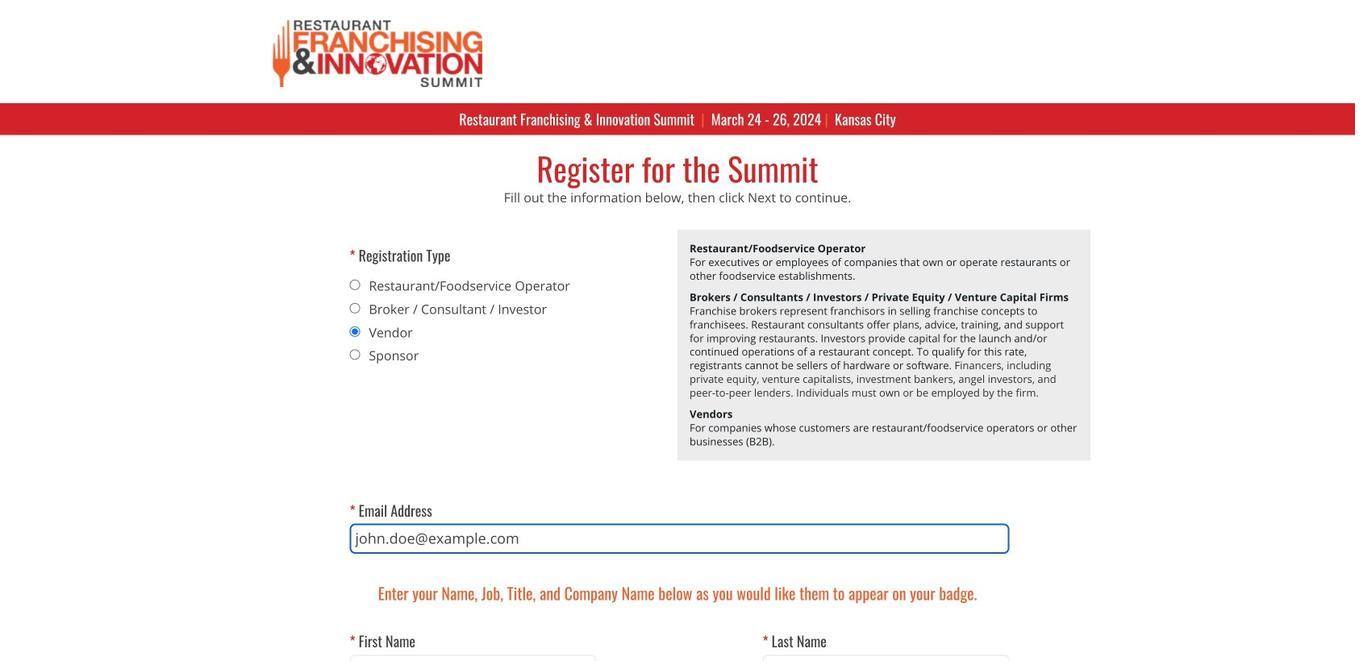 Task type: vqa. For each thing, say whether or not it's contained in the screenshot.
FIRST NAME DISPLAYED ON BADGE text field
no



Task type: locate. For each thing, give the bounding box(es) containing it.
None radio
[[350, 303, 360, 314]]

Last Name text field
[[763, 655, 1010, 662]]

None radio
[[350, 280, 360, 291], [350, 327, 360, 337], [350, 350, 360, 360], [350, 280, 360, 291], [350, 327, 360, 337], [350, 350, 360, 360]]

Email Address text field
[[350, 524, 1010, 554]]

First Name text field
[[350, 655, 597, 662]]



